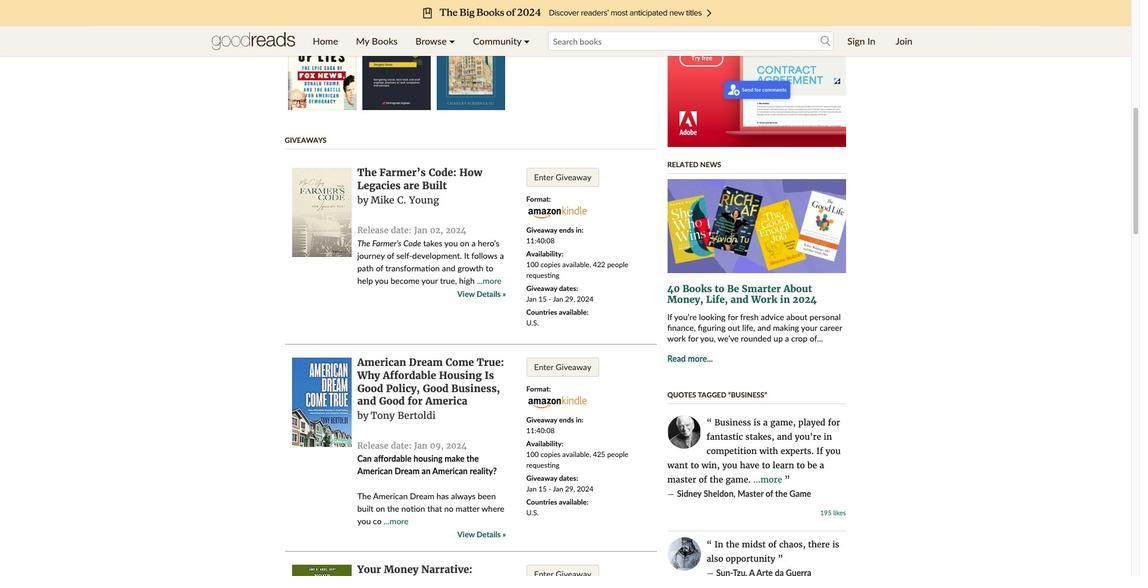 Task type: vqa. For each thing, say whether or not it's contained in the screenshot.
Inbox image
no



Task type: locate. For each thing, give the bounding box(es) containing it.
1 vertical spatial ends
[[559, 415, 574, 424]]

0 vertical spatial release
[[357, 225, 389, 235]]

0 vertical spatial »
[[503, 289, 506, 299]]

the
[[357, 166, 377, 179], [357, 238, 370, 248], [357, 491, 371, 501]]

100 inside giveaway ends in: 11:40:08 availability: 100 copies available,         422 people requesting giveaway dates: jan 15         - jan 29, 2024 countries available: u.s.
[[526, 260, 539, 269]]

view
[[457, 289, 475, 299], [457, 530, 475, 539]]

1 view from the top
[[457, 289, 475, 299]]

advice
[[761, 312, 784, 322]]

by left tony
[[357, 410, 369, 422]]

1 by from the top
[[357, 194, 369, 206]]

100 for american dream come true: why affordable housing is good policy, good business, and good for america
[[526, 450, 539, 459]]

1 release from the top
[[357, 225, 389, 235]]

11:40:08 inside giveaway ends in: 11:40:08 availability: 100 copies available,         425 people requesting giveaway dates: jan 15         - jan 29, 2024 countries available: u.s.
[[526, 426, 555, 435]]

422
[[593, 260, 605, 269]]

1 u.s. from the top
[[526, 318, 539, 327]]

and up fresh
[[731, 293, 749, 305]]

1 the from the top
[[357, 166, 377, 179]]

- inside giveaway ends in: 11:40:08 availability: 100 copies available,         422 people requesting giveaway dates: jan 15         - jan 29, 2024 countries available: u.s.
[[549, 295, 551, 304]]

2 ▾ from the left
[[524, 35, 530, 46]]

1 people from the top
[[607, 260, 629, 269]]

on inside the american dream has always been built on the notion that no matter where you co
[[376, 504, 385, 514]]

have
[[740, 460, 760, 471]]

ends inside giveaway ends in: 11:40:08 availability: 100 copies available,         425 people requesting giveaway dates: jan 15         - jan 29, 2024 countries available: u.s.
[[559, 415, 574, 424]]

2 view from the top
[[457, 530, 475, 539]]

0 vertical spatial 11:40:08
[[526, 236, 555, 245]]

1 availability: from the top
[[526, 249, 564, 258]]

100 for the farmer's code: how legacies are built
[[526, 260, 539, 269]]

ends inside giveaway ends in: 11:40:08 availability: 100 copies available,         422 people requesting giveaway dates: jan 15         - jan 29, 2024 countries available: u.s.
[[559, 226, 574, 234]]

100
[[526, 260, 539, 269], [526, 450, 539, 459]]

▾ inside popup button
[[524, 35, 530, 46]]

copies
[[541, 260, 561, 269], [541, 450, 561, 459]]

of down the farmer's code
[[387, 250, 394, 260]]

life,
[[742, 322, 755, 333]]

copies left 425
[[541, 450, 561, 459]]

for inside american dream come true: why affordable housing is good policy, good business, and good for america by tony bertoldi
[[408, 395, 423, 408]]

0 vertical spatial ...more view details »
[[457, 275, 506, 299]]

american up notion
[[373, 491, 408, 501]]

2 15 from the top
[[539, 484, 547, 493]]

"business"
[[728, 390, 767, 399]]

1 vertical spatial 11:40:08
[[526, 426, 555, 435]]

1 vertical spatial enter giveaway link
[[526, 358, 599, 377]]

0 vertical spatial available,
[[562, 260, 591, 269]]

crop
[[791, 333, 808, 343]]

2 vertical spatial ...more
[[384, 516, 409, 526]]

the up mike
[[357, 166, 377, 179]]

1 details from the top
[[477, 289, 501, 299]]

2 ends from the top
[[559, 415, 574, 424]]

0 vertical spatial format:
[[526, 195, 551, 204]]

quotes
[[667, 390, 696, 399]]

1 vertical spatial in:
[[576, 415, 584, 424]]

competition
[[707, 446, 757, 456]]

2 enter giveaway from the top
[[534, 362, 592, 372]]

dream inside american dream come true: why affordable housing is good policy, good business, and good for america by tony bertoldi
[[409, 356, 443, 369]]

of right midst
[[768, 539, 777, 550]]

▾ right community
[[524, 35, 530, 46]]

your up of...
[[801, 322, 818, 333]]

a right follows
[[500, 250, 504, 260]]

1 enter from the top
[[534, 172, 554, 182]]

help
[[357, 275, 373, 285]]

1 countries from the top
[[526, 308, 557, 317]]

2 release from the top
[[357, 441, 389, 451]]

your inside takes you on a hero's journey of self-development. it follows a path of transformation and growth to help you become your true, high
[[422, 275, 438, 285]]

2 people from the top
[[607, 450, 629, 459]]

2 copies from the top
[[541, 450, 561, 459]]

0 vertical spatial -
[[549, 295, 551, 304]]

2 available, from the top
[[562, 450, 591, 459]]

release           date: jan 09, 2024
[[357, 441, 467, 451]]

you right the help
[[375, 275, 389, 285]]

you down competition
[[722, 460, 738, 471]]

countries inside giveaway ends in: 11:40:08 availability: 100 copies available,         422 people requesting giveaway dates: jan 15         - jan 29, 2024 countries available: u.s.
[[526, 308, 557, 317]]

1 vertical spatial your
[[801, 322, 818, 333]]

format:
[[526, 195, 551, 204], [526, 384, 551, 393]]

is up stakes,
[[754, 417, 761, 428]]

1 vertical spatial release
[[357, 441, 389, 451]]

view down matter
[[457, 530, 475, 539]]

2 horizontal spatial ...more
[[753, 474, 782, 485]]

1 vertical spatial ...more view details »
[[384, 516, 506, 539]]

dream left come
[[409, 356, 443, 369]]

1 vertical spatial kindle book image
[[526, 395, 587, 409]]

Search for books to add to your shelves search field
[[548, 32, 834, 51]]

if left you're
[[667, 312, 672, 322]]

in right the sign
[[868, 35, 876, 46]]

▾
[[449, 35, 455, 46], [524, 35, 530, 46]]

29, inside giveaway ends in: 11:40:08 availability: 100 copies available,         425 people requesting giveaway dates: jan 15         - jan 29, 2024 countries available: u.s.
[[565, 484, 575, 493]]

1 vertical spatial countries
[[526, 498, 557, 506]]

a
[[472, 238, 476, 248], [500, 250, 504, 260], [785, 333, 789, 343], [763, 417, 768, 428], [820, 460, 824, 471]]

format: for american dream come true: why affordable housing is good policy, good business, and good for america
[[526, 384, 551, 393]]

available, inside giveaway ends in: 11:40:08 availability: 100 copies available,         425 people requesting giveaway dates: jan 15         - jan 29, 2024 countries available: u.s.
[[562, 450, 591, 459]]

farmer's inside the farmer's code: how legacies are built by mike c. young
[[380, 166, 426, 179]]

1 " from the top
[[707, 417, 715, 428]]

2 » from the top
[[503, 530, 506, 539]]

the left game on the bottom right of page
[[775, 488, 788, 499]]

in: inside giveaway ends in: 11:40:08 availability: 100 copies available,         422 people requesting giveaway dates: jan 15         - jan 29, 2024 countries available: u.s.
[[576, 226, 584, 234]]

available: inside giveaway ends in: 11:40:08 availability: 100 copies available,         425 people requesting giveaway dates: jan 15         - jan 29, 2024 countries available: u.s.
[[559, 498, 589, 506]]

the inside the american dream has always been built on the notion that no matter where you co
[[357, 491, 371, 501]]

people right 425
[[607, 450, 629, 459]]

in up also on the right of the page
[[715, 539, 724, 550]]

2 countries from the top
[[526, 498, 557, 506]]

and down game,
[[777, 431, 793, 442]]

your
[[422, 275, 438, 285], [801, 322, 818, 333]]

available, for the farmer's code: how legacies are built
[[562, 260, 591, 269]]

" inside ...more " ― sidney sheldon, master of the game
[[785, 474, 790, 485]]

...more inside ...more " ― sidney sheldon, master of the game
[[753, 474, 782, 485]]

1 vertical spatial available:
[[559, 498, 589, 506]]

0 vertical spatial requesting
[[526, 271, 560, 280]]

in
[[780, 293, 790, 305], [824, 431, 832, 442]]

mike
[[371, 194, 394, 206]]

farmer's for code
[[372, 238, 402, 248]]

0 vertical spatial enter
[[534, 172, 554, 182]]

...more view details » for young
[[457, 275, 506, 299]]

read more...
[[667, 353, 713, 363]]

0 horizontal spatial ...more
[[384, 516, 409, 526]]

1 vertical spatial details
[[477, 530, 501, 539]]

0 vertical spatial date:
[[391, 225, 412, 235]]

dream left the an
[[395, 466, 420, 476]]

you're
[[674, 312, 697, 322]]

your money narrative by amy r.  cook image
[[292, 565, 351, 576]]

2 u.s. from the top
[[526, 508, 539, 517]]

view for the farmer's code: how legacies are built
[[457, 289, 475, 299]]

you inside the american dream has always been built on the notion that no matter where you co
[[357, 516, 371, 526]]

people right 422
[[607, 260, 629, 269]]

1 horizontal spatial books
[[683, 283, 712, 294]]

0 horizontal spatial ▾
[[449, 35, 455, 46]]

books
[[372, 35, 398, 46], [683, 283, 712, 294]]

smarter
[[742, 283, 781, 294]]

1 vertical spatial view
[[457, 530, 475, 539]]

1 11:40:08 from the top
[[526, 236, 555, 245]]

1 ▾ from the left
[[449, 35, 455, 46]]

jan
[[414, 225, 428, 235], [526, 295, 537, 304], [553, 295, 563, 304], [414, 441, 428, 451], [526, 484, 537, 493], [553, 484, 563, 493]]

0 vertical spatial view details » link
[[457, 288, 506, 300]]

availability:
[[526, 249, 564, 258], [526, 439, 564, 448]]

0 vertical spatial your
[[422, 275, 438, 285]]

u.s. for american dream come true: why affordable housing is good policy, good business, and good for america
[[526, 508, 539, 517]]

date: for c.
[[391, 225, 412, 235]]

in right you're
[[824, 431, 832, 442]]

1 vertical spatial in
[[824, 431, 832, 442]]

" for business
[[707, 417, 715, 428]]

requesting for the farmer's code: how legacies are built
[[526, 271, 560, 280]]

work
[[751, 293, 778, 305]]

format: for the farmer's code: how legacies are built
[[526, 195, 551, 204]]

requesting for american dream come true: why affordable housing is good policy, good business, and good for america
[[526, 461, 560, 470]]

2 by from the top
[[357, 410, 369, 422]]

1 vertical spatial "
[[776, 553, 783, 564]]

available: for american dream come true: why affordable housing is good policy, good business, and good for america
[[559, 498, 589, 506]]

the farmer's code: how legacies are built link
[[357, 166, 482, 192]]

the most anticipated books of 2024 image
[[90, 0, 1042, 26]]

2 " from the top
[[707, 539, 715, 550]]

▾ for community ▾
[[524, 35, 530, 46]]

the inside can affordable housing make the american dream an american reality?
[[467, 454, 479, 464]]

1 vertical spatial people
[[607, 450, 629, 459]]

ends for the farmer's code: how legacies are built
[[559, 226, 574, 234]]

29, for american dream come true: why affordable housing is good policy, good business, and good for america
[[565, 484, 575, 493]]

looking
[[699, 312, 726, 322]]

" up also on the right of the page
[[707, 539, 715, 550]]

0 vertical spatial available:
[[559, 308, 589, 317]]

" up fantastic
[[707, 417, 715, 428]]

for right played
[[828, 417, 840, 428]]

enter giveaway link
[[526, 168, 599, 187], [526, 358, 599, 377]]

kindle book image for the farmer's code: how legacies are built
[[526, 205, 587, 220]]

the for code:
[[357, 166, 377, 179]]

...more right 'high'
[[477, 275, 502, 285]]

2 kindle book image from the top
[[526, 395, 587, 409]]

people for the farmer's code: how legacies are built
[[607, 260, 629, 269]]

1 horizontal spatial ...more link
[[477, 275, 502, 285]]

availability: inside giveaway ends in: 11:40:08 availability: 100 copies available,         425 people requesting giveaway dates: jan 15         - jan 29, 2024 countries available: u.s.
[[526, 439, 564, 448]]

15 for the farmer's code: how legacies are built
[[539, 295, 547, 304]]

on up co
[[376, 504, 385, 514]]

for left the "you,"
[[688, 333, 698, 343]]

0 horizontal spatial books
[[372, 35, 398, 46]]

view details » link down where
[[457, 529, 506, 541]]

farmer's up journey
[[372, 238, 402, 248]]

1 enter giveaway link from the top
[[526, 168, 599, 187]]

u.s. inside giveaway ends in: 11:40:08 availability: 100 copies available,         425 people requesting giveaway dates: jan 15         - jan 29, 2024 countries available: u.s.
[[526, 508, 539, 517]]

2 - from the top
[[549, 484, 551, 493]]

by left mike
[[357, 194, 369, 206]]

1 dates: from the top
[[559, 284, 578, 293]]

2 format: from the top
[[526, 384, 551, 393]]

0 vertical spatial in
[[868, 35, 876, 46]]

of
[[387, 250, 394, 260], [376, 263, 383, 273], [699, 474, 707, 485], [766, 488, 773, 499], [768, 539, 777, 550]]

" down the learn
[[785, 474, 790, 485]]

in inside 40 books to be smarter about money, life, and work in 2024
[[780, 293, 790, 305]]

0 vertical spatial dates:
[[559, 284, 578, 293]]

2 11:40:08 from the top
[[526, 426, 555, 435]]

available: for the farmer's code: how legacies are built
[[559, 308, 589, 317]]

in: for the farmer's code: how legacies are built
[[576, 226, 584, 234]]

details for the farmer's code: how legacies are built
[[477, 289, 501, 299]]

0 horizontal spatial is
[[754, 417, 761, 428]]

1 vertical spatial availability:
[[526, 439, 564, 448]]

personal
[[810, 312, 841, 322]]

for up "out"
[[728, 312, 738, 322]]

▾ right browse
[[449, 35, 455, 46]]

on up it
[[460, 238, 469, 248]]

america
[[426, 395, 467, 408]]

11:40:08 inside giveaway ends in: 11:40:08 availability: 100 copies available,         422 people requesting giveaway dates: jan 15         - jan 29, 2024 countries available: u.s.
[[526, 236, 555, 245]]

american dream come true: why affordable housing is good policy, good business, and good for america link
[[357, 356, 504, 408]]

of right "path"
[[376, 263, 383, 273]]

―
[[667, 488, 675, 499]]

enter giveaway link for how
[[526, 168, 599, 187]]

0 vertical spatial dream
[[409, 356, 443, 369]]

and inside 40 books to be smarter about money, life, and work in 2024
[[731, 293, 749, 305]]

details down growth
[[477, 289, 501, 299]]

1 15 from the top
[[539, 295, 547, 304]]

american inside american dream come true: why affordable housing is good policy, good business, and good for america by tony bertoldi
[[357, 356, 406, 369]]

2 requesting from the top
[[526, 461, 560, 470]]

0 vertical spatial countries
[[526, 308, 557, 317]]

1 in: from the top
[[576, 226, 584, 234]]

dream inside the american dream has always been built on the notion that no matter where you co
[[410, 491, 434, 501]]

copies left 422
[[541, 260, 561, 269]]

0 vertical spatial on
[[460, 238, 469, 248]]

available, left 422
[[562, 260, 591, 269]]

available, inside giveaway ends in: 11:40:08 availability: 100 copies available,         422 people requesting giveaway dates: jan 15         - jan 29, 2024 countries available: u.s.
[[562, 260, 591, 269]]

the up journey
[[357, 238, 370, 248]]

0 horizontal spatial your
[[422, 275, 438, 285]]

1 vertical spatial is
[[833, 539, 840, 550]]

1 vertical spatial farmer's
[[372, 238, 402, 248]]

0 vertical spatial is
[[754, 417, 761, 428]]

stakes,
[[746, 431, 775, 442]]

you right takes
[[444, 238, 458, 248]]

0 vertical spatial if
[[667, 312, 672, 322]]

2024 right "02,"
[[446, 225, 466, 235]]

copies for american dream come true: why affordable housing is good policy, good business, and good for america
[[541, 450, 561, 459]]

1 horizontal spatial your
[[801, 322, 818, 333]]

-
[[549, 295, 551, 304], [549, 484, 551, 493]]

1 vertical spatial date:
[[391, 441, 412, 451]]

2024 inside giveaway ends in: 11:40:08 availability: 100 copies available,         425 people requesting giveaway dates: jan 15         - jan 29, 2024 countries available: u.s.
[[577, 484, 594, 493]]

you down the built
[[357, 516, 371, 526]]

the left midst
[[726, 539, 740, 550]]

2 enter giveaway link from the top
[[526, 358, 599, 377]]

0 vertical spatial "
[[707, 417, 715, 428]]

0 horizontal spatial in
[[715, 539, 724, 550]]

the up reality?
[[467, 454, 479, 464]]

2 the from the top
[[357, 238, 370, 248]]

mike c. young link
[[371, 194, 439, 206]]

2 view details » link from the top
[[457, 529, 506, 541]]

1 vertical spatial ...more
[[753, 474, 782, 485]]

available, for american dream come true: why affordable housing is good policy, good business, and good for america
[[562, 450, 591, 459]]

date: up code
[[391, 225, 412, 235]]

a right up
[[785, 333, 789, 343]]

american
[[357, 356, 406, 369], [357, 466, 393, 476], [432, 466, 468, 476], [373, 491, 408, 501]]

2 29, from the top
[[565, 484, 575, 493]]

details down where
[[477, 530, 501, 539]]

in for about
[[780, 293, 790, 305]]

2 dates: from the top
[[559, 474, 578, 483]]

american up policy,
[[357, 356, 406, 369]]

2 100 from the top
[[526, 450, 539, 459]]

0 vertical spatial ...more
[[477, 275, 502, 285]]

...more up master of the game link on the bottom
[[753, 474, 782, 485]]

3 the from the top
[[357, 491, 371, 501]]

1 vertical spatial enter giveaway
[[534, 362, 592, 372]]

1 vertical spatial format:
[[526, 384, 551, 393]]

and inside if you're looking for fresh advice about personal finance, figuring out life, and making your career work for you, we've rounded up a crop of...
[[758, 322, 771, 333]]

0 vertical spatial kindle book image
[[526, 205, 587, 220]]

0 horizontal spatial ...more link
[[384, 516, 409, 526]]

2 vertical spatial dream
[[410, 491, 434, 501]]

by inside american dream come true: why affordable housing is good policy, good business, and good for america by tony bertoldi
[[357, 410, 369, 422]]

follows
[[472, 250, 498, 260]]

requesting inside giveaway ends in: 11:40:08 availability: 100 copies available,         425 people requesting giveaway dates: jan 15         - jan 29, 2024 countries available: u.s.
[[526, 461, 560, 470]]

view details » link down 'high'
[[457, 288, 506, 300]]

is right there
[[833, 539, 840, 550]]

1 copies from the top
[[541, 260, 561, 269]]

" down chaos,
[[776, 553, 783, 564]]

15 inside giveaway ends in: 11:40:08 availability: 100 copies available,         422 people requesting giveaway dates: jan 15         - jan 29, 2024 countries available: u.s.
[[539, 295, 547, 304]]

release up the farmer's code
[[357, 225, 389, 235]]

0 vertical spatial farmer's
[[380, 166, 426, 179]]

money,
[[667, 293, 704, 305]]

0 horizontal spatial on
[[376, 504, 385, 514]]

availability: inside giveaway ends in: 11:40:08 availability: 100 copies available,         422 people requesting giveaway dates: jan 15         - jan 29, 2024 countries available: u.s.
[[526, 249, 564, 258]]

policy,
[[386, 382, 420, 395]]

sun tzu image
[[667, 537, 701, 571]]

1 vertical spatial enter
[[534, 362, 554, 372]]

0 vertical spatial ...more link
[[477, 275, 502, 285]]

2 vertical spatial ...more link
[[384, 516, 409, 526]]

countries inside giveaway ends in: 11:40:08 availability: 100 copies available,         425 people requesting giveaway dates: jan 15         - jan 29, 2024 countries available: u.s.
[[526, 498, 557, 506]]

enter for true:
[[534, 362, 554, 372]]

1 vertical spatial "
[[707, 539, 715, 550]]

0 vertical spatial the
[[357, 166, 377, 179]]

date: for policy,
[[391, 441, 412, 451]]

29, for the farmer's code: how legacies are built
[[565, 295, 575, 304]]

0 vertical spatial view
[[457, 289, 475, 299]]

2024 up about
[[793, 293, 817, 305]]

1 available: from the top
[[559, 308, 589, 317]]

2 enter from the top
[[534, 362, 554, 372]]

midst
[[742, 539, 766, 550]]

0 vertical spatial 15
[[539, 295, 547, 304]]

view details » link for the farmer's code: how legacies are built
[[457, 288, 506, 300]]

1 horizontal spatial ...more
[[477, 275, 502, 285]]

a right be
[[820, 460, 824, 471]]

farmer's up c.
[[380, 166, 426, 179]]

0 vertical spatial books
[[372, 35, 398, 46]]

if
[[667, 312, 672, 322], [817, 446, 823, 456]]

books for 40
[[683, 283, 712, 294]]

1 vertical spatial copies
[[541, 450, 561, 459]]

1 vertical spatial 29,
[[565, 484, 575, 493]]

requesting inside giveaway ends in: 11:40:08 availability: 100 copies available,         422 people requesting giveaway dates: jan 15         - jan 29, 2024 countries available: u.s.
[[526, 271, 560, 280]]

copies inside giveaway ends in: 11:40:08 availability: 100 copies available,         422 people requesting giveaway dates: jan 15         - jan 29, 2024 countries available: u.s.
[[541, 260, 561, 269]]

u.s. for the farmer's code: how legacies are built
[[526, 318, 539, 327]]

my books
[[356, 35, 398, 46]]

a left hero's
[[472, 238, 476, 248]]

1 vertical spatial u.s.
[[526, 508, 539, 517]]

be
[[727, 283, 739, 294]]

and inside american dream come true: why affordable housing is good policy, good business, and good for america by tony bertoldi
[[357, 395, 376, 408]]

of right master
[[766, 488, 773, 499]]

in: for american dream come true: why affordable housing is good policy, good business, and good for america
[[576, 415, 584, 424]]

2024 down 425
[[577, 484, 594, 493]]

business
[[715, 417, 751, 428]]

view down 'high'
[[457, 289, 475, 299]]

2024 down 422
[[577, 295, 594, 304]]

1 vertical spatial dream
[[395, 466, 420, 476]]

for up the "bertoldi"
[[408, 395, 423, 408]]

...more " ― sidney sheldon, master of the game
[[667, 474, 811, 499]]

of down win,
[[699, 474, 707, 485]]

1 kindle book image from the top
[[526, 205, 587, 220]]

u.s.
[[526, 318, 539, 327], [526, 508, 539, 517]]

takes you on a hero's journey of self-development. it follows a path of transformation and growth to help you become your true, high
[[357, 238, 504, 285]]

enter for how
[[534, 172, 554, 182]]

15 for american dream come true: why affordable housing is good policy, good business, and good for america
[[539, 484, 547, 493]]

available,
[[562, 260, 591, 269], [562, 450, 591, 459]]

dates: inside giveaway ends in: 11:40:08 availability: 100 copies available,         425 people requesting giveaway dates: jan 15         - jan 29, 2024 countries available: u.s.
[[559, 474, 578, 483]]

in:
[[576, 226, 584, 234], [576, 415, 584, 424]]

...more right co
[[384, 516, 409, 526]]

books right 40
[[683, 283, 712, 294]]

1 horizontal spatial if
[[817, 446, 823, 456]]

1 vertical spatial available,
[[562, 450, 591, 459]]

1 ends from the top
[[559, 226, 574, 234]]

people inside giveaway ends in: 11:40:08 availability: 100 copies available,         425 people requesting giveaway dates: jan 15         - jan 29, 2024 countries available: u.s.
[[607, 450, 629, 459]]

co
[[373, 516, 382, 526]]

menu
[[304, 26, 539, 56]]

kindle book image
[[526, 205, 587, 220], [526, 395, 587, 409]]

dream
[[409, 356, 443, 369], [395, 466, 420, 476], [410, 491, 434, 501]]

people inside giveaway ends in: 11:40:08 availability: 100 copies available,         422 people requesting giveaway dates: jan 15         - jan 29, 2024 countries available: u.s.
[[607, 260, 629, 269]]

...more view details » down no
[[384, 516, 506, 539]]

the american dream has always been built on the notion that no matter where you co
[[357, 491, 505, 526]]

195 likes
[[820, 509, 846, 516]]

giveaways link
[[285, 136, 327, 145]]

master
[[738, 488, 764, 499]]

...more view details » down growth
[[457, 275, 506, 299]]

available, left 425
[[562, 450, 591, 459]]

▾ inside popup button
[[449, 35, 455, 46]]

1 vertical spatial requesting
[[526, 461, 560, 470]]

»
[[503, 289, 506, 299], [503, 530, 506, 539]]

1 horizontal spatial in
[[824, 431, 832, 442]]

u.s. inside giveaway ends in: 11:40:08 availability: 100 copies available,         422 people requesting giveaway dates: jan 15         - jan 29, 2024 countries available: u.s.
[[526, 318, 539, 327]]

enter giveaway link for true:
[[526, 358, 599, 377]]

business is a game, played for fantastic stakes, and you're in competition with experts. if you want to win, you have to learn to be a master of the game.
[[667, 417, 841, 485]]

2 availability: from the top
[[526, 439, 564, 448]]

0 vertical spatial in:
[[576, 226, 584, 234]]

and up tony
[[357, 395, 376, 408]]

in: inside giveaway ends in: 11:40:08 availability: 100 copies available,         425 people requesting giveaway dates: jan 15         - jan 29, 2024 countries available: u.s.
[[576, 415, 584, 424]]

1 format: from the top
[[526, 195, 551, 204]]

1 horizontal spatial ▾
[[524, 35, 530, 46]]

0 vertical spatial 29,
[[565, 295, 575, 304]]

and up rounded
[[758, 322, 771, 333]]

1 - from the top
[[549, 295, 551, 304]]

and up true,
[[442, 263, 456, 273]]

the up sheldon,
[[710, 474, 723, 485]]

0 horizontal spatial in
[[780, 293, 790, 305]]

in right work
[[780, 293, 790, 305]]

1 requesting from the top
[[526, 271, 560, 280]]

make
[[445, 454, 465, 464]]

0 horizontal spatial "
[[776, 553, 783, 564]]

transformation
[[386, 263, 440, 273]]

...more link up master of the game link on the bottom
[[753, 474, 782, 485]]

enter giveaway
[[534, 172, 592, 182], [534, 362, 592, 372]]

2 date: from the top
[[391, 441, 412, 451]]

release for good
[[357, 441, 389, 451]]

dates: for the farmer's code: how legacies are built
[[559, 284, 578, 293]]

0 vertical spatial u.s.
[[526, 318, 539, 327]]

high
[[459, 275, 475, 285]]

2 available: from the top
[[559, 498, 589, 506]]

your left true,
[[422, 275, 438, 285]]

- inside giveaway ends in: 11:40:08 availability: 100 copies available,         425 people requesting giveaway dates: jan 15         - jan 29, 2024 countries available: u.s.
[[549, 484, 551, 493]]

1 vertical spatial -
[[549, 484, 551, 493]]

the up the built
[[357, 491, 371, 501]]

release up can
[[357, 441, 389, 451]]

copies inside giveaway ends in: 11:40:08 availability: 100 copies available,         425 people requesting giveaway dates: jan 15         - jan 29, 2024 countries available: u.s.
[[541, 450, 561, 459]]

0 vertical spatial by
[[357, 194, 369, 206]]

2 in: from the top
[[576, 415, 584, 424]]

dates: inside giveaway ends in: 11:40:08 availability: 100 copies available,         422 people requesting giveaway dates: jan 15         - jan 29, 2024 countries available: u.s.
[[559, 284, 578, 293]]

1 horizontal spatial on
[[460, 238, 469, 248]]

1 vertical spatial 100
[[526, 450, 539, 459]]

in inside 'business is a game, played for fantastic stakes, and you're in competition with experts. if you want to win, you have to learn to be a master of the game.'
[[824, 431, 832, 442]]

good
[[357, 382, 383, 395], [423, 382, 449, 395], [379, 395, 405, 408]]

books right 'my'
[[372, 35, 398, 46]]

available:
[[559, 308, 589, 317], [559, 498, 589, 506]]

1 view details » link from the top
[[457, 288, 506, 300]]

0 vertical spatial ends
[[559, 226, 574, 234]]

the
[[467, 454, 479, 464], [710, 474, 723, 485], [775, 488, 788, 499], [387, 504, 399, 514], [726, 539, 740, 550]]

...more link right co
[[384, 516, 409, 526]]

100 inside giveaway ends in: 11:40:08 availability: 100 copies available,         425 people requesting giveaway dates: jan 15         - jan 29, 2024 countries available: u.s.
[[526, 450, 539, 459]]

dream up notion
[[410, 491, 434, 501]]

15 inside giveaway ends in: 11:40:08 availability: 100 copies available,         425 people requesting giveaway dates: jan 15         - jan 29, 2024 countries available: u.s.
[[539, 484, 547, 493]]

1 date: from the top
[[391, 225, 412, 235]]

read more... link
[[667, 353, 713, 363]]

sign
[[848, 35, 865, 46]]

0 vertical spatial 100
[[526, 260, 539, 269]]

29, inside giveaway ends in: 11:40:08 availability: 100 copies available,         422 people requesting giveaway dates: jan 15         - jan 29, 2024 countries available: u.s.
[[565, 295, 575, 304]]

1 29, from the top
[[565, 295, 575, 304]]

1 vertical spatial the
[[357, 238, 370, 248]]

1 vertical spatial dates:
[[559, 474, 578, 483]]

1 vertical spatial on
[[376, 504, 385, 514]]

the left notion
[[387, 504, 399, 514]]

0 horizontal spatial if
[[667, 312, 672, 322]]

1 enter giveaway from the top
[[534, 172, 592, 182]]

opportunity
[[726, 553, 776, 564]]

ends for american dream come true: why affordable housing is good policy, good business, and good for america
[[559, 415, 574, 424]]

the inside the farmer's code: how legacies are built by mike c. young
[[357, 166, 377, 179]]

1 vertical spatial view details » link
[[457, 529, 506, 541]]

1 100 from the top
[[526, 260, 539, 269]]

books for my
[[372, 35, 398, 46]]

available: inside giveaway ends in: 11:40:08 availability: 100 copies available,         422 people requesting giveaway dates: jan 15         - jan 29, 2024 countries available: u.s.
[[559, 308, 589, 317]]

release for mike
[[357, 225, 389, 235]]

- for american dream come true: why affordable housing is good policy, good business, and good for america
[[549, 484, 551, 493]]

is
[[754, 417, 761, 428], [833, 539, 840, 550]]

the farmer's code by mike c. young image
[[292, 168, 351, 257]]

...more for american dream come true: why affordable housing is good policy, good business, and good for america
[[384, 516, 409, 526]]

the inside ...more " ― sidney sheldon, master of the game
[[775, 488, 788, 499]]

...more link right 'high'
[[477, 275, 502, 285]]

date: up affordable
[[391, 441, 412, 451]]

0 vertical spatial enter giveaway
[[534, 172, 592, 182]]

2 horizontal spatial ...more link
[[753, 474, 782, 485]]

journey
[[357, 250, 385, 260]]

built
[[357, 504, 374, 514]]

1 » from the top
[[503, 289, 506, 299]]

for inside 'business is a game, played for fantastic stakes, and you're in competition with experts. if you want to win, you have to learn to be a master of the game.'
[[828, 417, 840, 428]]

books inside 40 books to be smarter about money, life, and work in 2024
[[683, 283, 712, 294]]

2 details from the top
[[477, 530, 501, 539]]

if up be
[[817, 446, 823, 456]]

0 vertical spatial people
[[607, 260, 629, 269]]

true,
[[440, 275, 457, 285]]

you
[[444, 238, 458, 248], [375, 275, 389, 285], [826, 446, 841, 456], [722, 460, 738, 471], [357, 516, 371, 526]]

in for for
[[824, 431, 832, 442]]

1 available, from the top
[[562, 260, 591, 269]]

1 vertical spatial »
[[503, 530, 506, 539]]

1 vertical spatial ...more link
[[753, 474, 782, 485]]

0 vertical spatial "
[[785, 474, 790, 485]]



Task type: describe. For each thing, give the bounding box(es) containing it.
game.
[[726, 474, 751, 485]]

my
[[356, 35, 369, 46]]

farmer's for code:
[[380, 166, 426, 179]]

the farmer's code: how legacies are built by mike c. young
[[357, 166, 482, 206]]

the inside the in the midst of chaos, there is also opportunity
[[726, 539, 740, 550]]

you,
[[700, 333, 716, 343]]

09,
[[430, 441, 444, 451]]

hero's
[[478, 238, 500, 248]]

sidney
[[677, 488, 702, 499]]

of inside the in the midst of chaos, there is also opportunity
[[768, 539, 777, 550]]

view for american dream come true: why affordable housing is good policy, good business, and good for america
[[457, 530, 475, 539]]

learn
[[773, 460, 794, 471]]

rounded
[[741, 333, 772, 343]]

▾ for browse ▾
[[449, 35, 455, 46]]

experts.
[[781, 446, 814, 456]]

is inside 'business is a game, played for fantastic stakes, and you're in competition with experts. if you want to win, you have to learn to be a master of the game.'
[[754, 417, 761, 428]]

if inside if you're looking for fresh advice about personal finance, figuring out life, and making your career work for you, we've rounded up a crop of...
[[667, 312, 672, 322]]

quotes tagged "business" link
[[667, 390, 767, 399]]

on inside takes you on a hero's journey of self-development. it follows a path of transformation and growth to help you become your true, high
[[460, 238, 469, 248]]

the for code
[[357, 238, 370, 248]]

2024 up make
[[446, 441, 467, 451]]

american dream come true by tony bertoldi image
[[292, 358, 351, 447]]

it
[[464, 250, 469, 260]]

growth
[[458, 263, 484, 273]]

425
[[593, 450, 605, 459]]

is inside the in the midst of chaos, there is also opportunity
[[833, 539, 840, 550]]

enter giveaway for how
[[534, 172, 592, 182]]

quotes tagged "business"
[[667, 390, 767, 399]]

housing
[[439, 369, 482, 382]]

affordable
[[383, 369, 436, 382]]

...more for the farmer's code: how legacies are built
[[477, 275, 502, 285]]

countries for american dream come true: why affordable housing is good policy, good business, and good for america
[[526, 498, 557, 506]]

» for the farmer's code: how legacies are built
[[503, 289, 506, 299]]

» for american dream come true: why affordable housing is good policy, good business, and good for america
[[503, 530, 506, 539]]

in inside the in the midst of chaos, there is also opportunity
[[715, 539, 724, 550]]

if you're looking for fresh advice about personal finance, figuring out life, and making your career work for you, we've rounded up a crop of...
[[667, 312, 842, 343]]

also
[[707, 553, 723, 564]]

code:
[[429, 166, 457, 179]]

40 books to be smarter about money, life, and work in 2024 link
[[667, 283, 846, 305]]

out
[[728, 322, 740, 333]]

american inside the american dream has always been built on the notion that no matter where you co
[[373, 491, 408, 501]]

always
[[451, 491, 476, 501]]

sidney sheldon image
[[667, 415, 701, 449]]

community ▾ button
[[464, 26, 539, 56]]

kindle book image for american dream come true: why affordable housing is good policy, good business, and good for america
[[526, 395, 587, 409]]

about
[[786, 312, 808, 322]]

you right 'experts.'
[[826, 446, 841, 456]]

are
[[404, 179, 419, 192]]

has
[[437, 491, 449, 501]]

sign in link
[[839, 26, 885, 56]]

matter
[[456, 504, 480, 514]]

news
[[700, 160, 721, 169]]

11:40:08 for american dream come true: why affordable housing is good policy, good business, and good for america
[[526, 426, 555, 435]]

the inside the american dream has always been built on the notion that no matter where you co
[[387, 504, 399, 514]]

game,
[[771, 417, 796, 428]]

if inside 'business is a game, played for fantastic stakes, and you're in competition with experts. if you want to win, you have to learn to be a master of the game.'
[[817, 446, 823, 456]]

...more link for american dream come true: why affordable housing is good policy, good business, and good for america
[[384, 516, 409, 526]]

195
[[820, 509, 832, 516]]

copies for the farmer's code: how legacies are built
[[541, 260, 561, 269]]

home
[[313, 35, 338, 46]]

view details » link for american dream come true: why affordable housing is good policy, good business, and good for america
[[457, 529, 506, 541]]

figuring
[[698, 322, 726, 333]]

2024 inside 40 books to be smarter about money, life, and work in 2024
[[793, 293, 817, 305]]

american dream come true: why affordable housing is good policy, good business, and good for america by tony bertoldi
[[357, 356, 504, 422]]

2024 inside giveaway ends in: 11:40:08 availability: 100 copies available,         422 people requesting giveaway dates: jan 15         - jan 29, 2024 countries available: u.s.
[[577, 295, 594, 304]]

sheldon,
[[704, 488, 736, 499]]

of inside 'business is a game, played for fantastic stakes, and you're in competition with experts. if you want to win, you have to learn to be a master of the game.'
[[699, 474, 707, 485]]

an
[[422, 466, 431, 476]]

chaos,
[[779, 539, 806, 550]]

notion
[[401, 504, 425, 514]]

tony bertoldi link
[[371, 410, 436, 422]]

the inside 'business is a game, played for fantastic stakes, and you're in competition with experts. if you want to win, you have to learn to be a master of the game.'
[[710, 474, 723, 485]]

giveaway ends in: 11:40:08 availability: 100 copies available,         422 people requesting giveaway dates: jan 15         - jan 29, 2024 countries available: u.s.
[[526, 226, 629, 327]]

your inside if you're looking for fresh advice about personal finance, figuring out life, and making your career work for you, we've rounded up a crop of...
[[801, 322, 818, 333]]

- for the farmer's code: how legacies are built
[[549, 295, 551, 304]]

and inside 'business is a game, played for fantastic stakes, and you're in competition with experts. if you want to win, you have to learn to be a master of the game.'
[[777, 431, 793, 442]]

availability: for american dream come true: why affordable housing is good policy, good business, and good for america
[[526, 439, 564, 448]]

come
[[446, 356, 474, 369]]

tony
[[371, 410, 395, 422]]

release           date: jan 02, 2024
[[357, 225, 466, 235]]

...more link for the farmer's code: how legacies are built
[[477, 275, 502, 285]]

american down make
[[432, 466, 468, 476]]

master
[[667, 474, 697, 485]]

dream inside can affordable housing make the american dream an american reality?
[[395, 466, 420, 476]]

the software engineer's guidebook: navigating senior, tech lead, and staff engineer positions at tech companies and startups image
[[362, 3, 431, 110]]

no
[[444, 504, 454, 514]]

the for dream
[[357, 491, 371, 501]]

that
[[427, 504, 442, 514]]

join link
[[887, 26, 922, 56]]

" for in
[[707, 539, 715, 550]]

career
[[820, 322, 842, 333]]

housing
[[414, 454, 443, 464]]

bertoldi
[[398, 410, 436, 422]]

how
[[459, 166, 482, 179]]

scribners: five generations in publishing image
[[437, 3, 505, 110]]

a inside if you're looking for fresh advice about personal finance, figuring out life, and making your career work for you, we've rounded up a crop of...
[[785, 333, 789, 343]]

advertisement element
[[667, 0, 846, 147]]

countries for the farmer's code: how legacies are built
[[526, 308, 557, 317]]

enter giveaway for true:
[[534, 362, 592, 372]]

american down can
[[357, 466, 393, 476]]

of...
[[810, 333, 823, 343]]

more...
[[688, 353, 713, 363]]

join
[[896, 35, 913, 46]]

path
[[357, 263, 374, 273]]

making
[[773, 322, 799, 333]]

02,
[[430, 225, 443, 235]]

code
[[403, 238, 421, 248]]

11:40:08 for the farmer's code: how legacies are built
[[526, 236, 555, 245]]

people for american dream come true: why affordable housing is good policy, good business, and good for america
[[607, 450, 629, 459]]

can affordable housing make the american dream an american reality?
[[357, 454, 497, 476]]

related news
[[667, 160, 721, 169]]

and inside takes you on a hero's journey of self-development. it follows a path of transformation and growth to help you become your true, high
[[442, 263, 456, 273]]

game
[[790, 488, 811, 499]]

menu containing home
[[304, 26, 539, 56]]

about
[[784, 283, 812, 294]]

browse
[[416, 35, 447, 46]]

availability: for the farmer's code: how legacies are built
[[526, 249, 564, 258]]

...more view details » for good
[[384, 516, 506, 539]]

of inside ...more " ― sidney sheldon, master of the game
[[766, 488, 773, 499]]

195 likes link
[[820, 509, 846, 516]]

40
[[667, 283, 680, 294]]

there
[[808, 539, 830, 550]]

to inside takes you on a hero's journey of self-development. it follows a path of transformation and growth to help you become your true, high
[[486, 263, 494, 273]]

work
[[667, 333, 686, 343]]

a up stakes,
[[763, 417, 768, 428]]

community
[[473, 35, 522, 46]]

by inside the farmer's code: how legacies are built by mike c. young
[[357, 194, 369, 206]]

giveaways
[[285, 136, 327, 145]]

master of the game link
[[738, 488, 811, 499]]

can
[[357, 454, 372, 464]]

built
[[422, 179, 447, 192]]

takes
[[423, 238, 443, 248]]

network of lies: the epic saga of fox news, donald trump, and the battle for american democracy image
[[288, 3, 356, 110]]

browse ▾ button
[[407, 26, 464, 56]]

to inside 40 books to be smarter about money, life, and work in 2024
[[715, 283, 725, 294]]

Search books text field
[[548, 32, 834, 51]]

with
[[760, 446, 778, 456]]

been
[[478, 491, 496, 501]]

legacies
[[357, 179, 401, 192]]

c.
[[397, 194, 406, 206]]

dates: for american dream come true: why affordable housing is good policy, good business, and good for america
[[559, 474, 578, 483]]

up
[[774, 333, 783, 343]]

giveaway ends in: 11:40:08 availability: 100 copies available,         425 people requesting giveaway dates: jan 15         - jan 29, 2024 countries available: u.s.
[[526, 415, 629, 517]]

community ▾
[[473, 35, 530, 46]]

details for american dream come true: why affordable housing is good policy, good business, and good for america
[[477, 530, 501, 539]]



